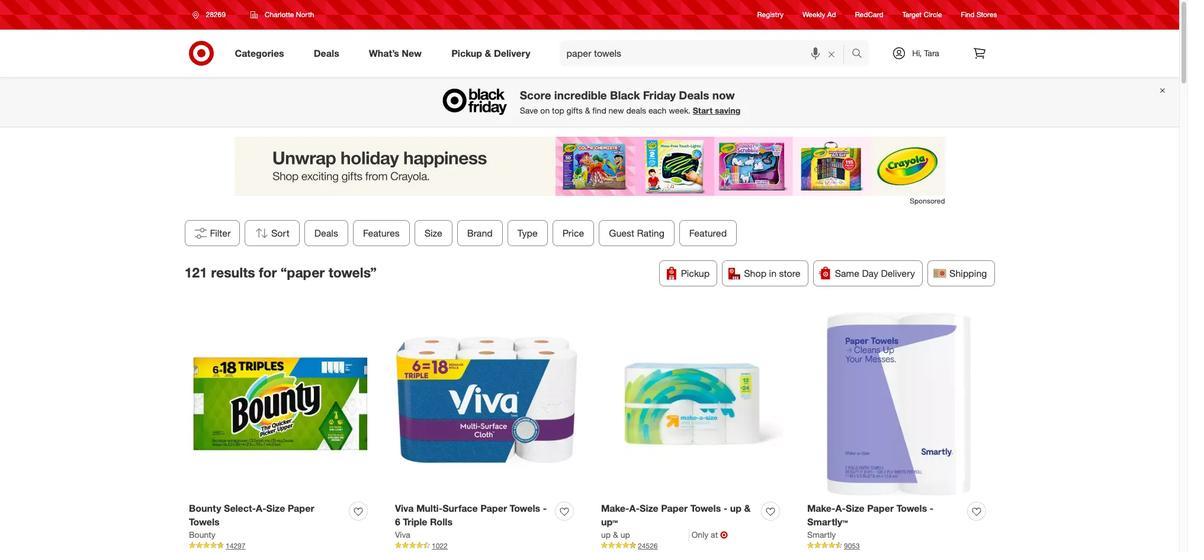 Task type: locate. For each thing, give the bounding box(es) containing it.
select-
[[224, 503, 256, 515]]

1 vertical spatial viva
[[395, 530, 410, 540]]

viva
[[395, 503, 414, 515], [395, 530, 410, 540]]

bounty inside bounty select-a-size paper towels
[[189, 503, 221, 515]]

1022 link
[[395, 542, 578, 552]]

make- inside the make-a-size paper towels - up & up™
[[601, 503, 630, 515]]

incredible
[[555, 89, 607, 102]]

up & up
[[601, 530, 630, 540]]

only at ¬
[[692, 530, 728, 542]]

deals up ""paper"
[[314, 228, 338, 239]]

score
[[520, 89, 551, 102]]

weekly
[[803, 10, 826, 19]]

pickup for pickup & delivery
[[452, 47, 482, 59]]

stores
[[977, 10, 998, 19]]

triple
[[403, 517, 428, 529]]

- inside make-a-size paper towels - smartly™
[[930, 503, 934, 515]]

0 vertical spatial deals
[[314, 47, 339, 59]]

delivery
[[494, 47, 531, 59], [881, 268, 916, 280]]

type
[[518, 228, 538, 239]]

pickup inside pickup button
[[681, 268, 710, 280]]

up
[[730, 503, 742, 515], [601, 530, 611, 540], [621, 530, 630, 540]]

viva up 6
[[395, 503, 414, 515]]

pickup right new
[[452, 47, 482, 59]]

1 horizontal spatial delivery
[[881, 268, 916, 280]]

1 horizontal spatial up
[[621, 530, 630, 540]]

size
[[424, 228, 442, 239], [266, 503, 285, 515], [640, 503, 659, 515], [846, 503, 865, 515]]

charlotte
[[265, 10, 294, 19]]

target circle
[[903, 10, 943, 19]]

a- inside the make-a-size paper towels - up & up™
[[630, 503, 640, 515]]

hi, tara
[[913, 48, 940, 58]]

for
[[259, 264, 277, 281]]

up down the make-a-size paper towels - up & up™
[[621, 530, 630, 540]]

size right select-
[[266, 503, 285, 515]]

a- inside bounty select-a-size paper towels
[[256, 503, 266, 515]]

viva inside viva multi-surface paper towels - 6 triple rolls
[[395, 503, 414, 515]]

0 vertical spatial bounty
[[189, 503, 221, 515]]

bounty up bounty link
[[189, 503, 221, 515]]

pickup inside pickup & delivery link
[[452, 47, 482, 59]]

delivery up score on the top of page
[[494, 47, 531, 59]]

deals
[[314, 47, 339, 59], [679, 89, 710, 102], [314, 228, 338, 239]]

What can we help you find? suggestions appear below search field
[[560, 40, 855, 66]]

advertisement region
[[234, 137, 945, 196]]

make- up 'smartly™'
[[808, 503, 836, 515]]

guest rating
[[609, 228, 665, 239]]

1 - from the left
[[543, 503, 547, 515]]

each
[[649, 106, 667, 116]]

bounty link
[[189, 530, 216, 542]]

viva link
[[395, 530, 410, 542]]

1 paper from the left
[[288, 503, 315, 515]]

brand button
[[457, 221, 503, 247]]

delivery inside button
[[881, 268, 916, 280]]

2 paper from the left
[[481, 503, 507, 515]]

0 vertical spatial viva
[[395, 503, 414, 515]]

0 horizontal spatial pickup
[[452, 47, 482, 59]]

deals for deals link on the left
[[314, 47, 339, 59]]

1 vertical spatial pickup
[[681, 268, 710, 280]]

- inside viva multi-surface paper towels - 6 triple rolls
[[543, 503, 547, 515]]

2 viva from the top
[[395, 530, 410, 540]]

bounty
[[189, 503, 221, 515], [189, 530, 216, 540]]

0 vertical spatial pickup
[[452, 47, 482, 59]]

make-a-size paper towels - smartly™ image
[[808, 313, 991, 496], [808, 313, 991, 496]]

start
[[693, 106, 713, 116]]

make- up up™ at bottom
[[601, 503, 630, 515]]

paper up 14297 'link'
[[288, 503, 315, 515]]

0 horizontal spatial a-
[[256, 503, 266, 515]]

towels inside make-a-size paper towels - smartly™
[[897, 503, 928, 515]]

1 a- from the left
[[256, 503, 266, 515]]

a- up 'smartly™'
[[836, 503, 846, 515]]

pickup down featured
[[681, 268, 710, 280]]

viva for viva
[[395, 530, 410, 540]]

saving
[[715, 106, 741, 116]]

28269
[[206, 10, 226, 19]]

¬
[[721, 530, 728, 542]]

1 horizontal spatial a-
[[630, 503, 640, 515]]

make-a-size paper towels - up & up™ image
[[601, 313, 785, 496], [601, 313, 785, 496]]

make-a-size paper towels - up & up™ link
[[601, 503, 757, 530]]

towels up bounty link
[[189, 517, 220, 529]]

a- inside make-a-size paper towels - smartly™
[[836, 503, 846, 515]]

1 vertical spatial bounty
[[189, 530, 216, 540]]

smartly™
[[808, 517, 848, 529]]

- inside the make-a-size paper towels - up & up™
[[724, 503, 728, 515]]

make- for make-a-size paper towels - up & up™
[[601, 503, 630, 515]]

2 a- from the left
[[630, 503, 640, 515]]

pickup & delivery
[[452, 47, 531, 59]]

&
[[485, 47, 492, 59], [585, 106, 591, 116], [745, 503, 751, 515], [613, 530, 619, 540]]

deals down north
[[314, 47, 339, 59]]

what's new link
[[359, 40, 437, 66]]

towels up the 1022 link
[[510, 503, 541, 515]]

deals inside button
[[314, 228, 338, 239]]

-
[[543, 503, 547, 515], [724, 503, 728, 515], [930, 503, 934, 515]]

- for make-a-size paper towels - up & up™
[[724, 503, 728, 515]]

1022
[[432, 542, 448, 551]]

score incredible black friday deals now save on top gifts & find new deals each week. start saving
[[520, 89, 741, 116]]

1 horizontal spatial pickup
[[681, 268, 710, 280]]

bounty select-a-size paper towels
[[189, 503, 315, 529]]

make-a-size paper towels - smartly™
[[808, 503, 934, 529]]

3 - from the left
[[930, 503, 934, 515]]

filter
[[210, 228, 231, 239]]

price
[[563, 228, 584, 239]]

delivery right the day
[[881, 268, 916, 280]]

2 horizontal spatial up
[[730, 503, 742, 515]]

paper up 9053 link
[[868, 503, 894, 515]]

paper for viva multi-surface paper towels - 6 triple rolls
[[481, 503, 507, 515]]

viva multi-surface paper towels - 6 triple rolls
[[395, 503, 547, 529]]

- for make-a-size paper towels - smartly™
[[930, 503, 934, 515]]

towels for make-a-size paper towels - up & up™
[[691, 503, 721, 515]]

0 horizontal spatial -
[[543, 503, 547, 515]]

1 viva from the top
[[395, 503, 414, 515]]

1 vertical spatial deals
[[679, 89, 710, 102]]

1 bounty from the top
[[189, 503, 221, 515]]

towels inside viva multi-surface paper towels - 6 triple rolls
[[510, 503, 541, 515]]

2 vertical spatial deals
[[314, 228, 338, 239]]

pickup for pickup
[[681, 268, 710, 280]]

2 - from the left
[[724, 503, 728, 515]]

- for viva multi-surface paper towels - 6 triple rolls
[[543, 503, 547, 515]]

bounty down bounty select-a-size paper towels
[[189, 530, 216, 540]]

paper right surface
[[481, 503, 507, 515]]

smartly link
[[808, 530, 836, 542]]

a- up 14297 'link'
[[256, 503, 266, 515]]

brand
[[467, 228, 493, 239]]

guest
[[609, 228, 635, 239]]

features button
[[353, 221, 410, 247]]

towels
[[510, 503, 541, 515], [691, 503, 721, 515], [897, 503, 928, 515], [189, 517, 220, 529]]

2 horizontal spatial a-
[[836, 503, 846, 515]]

2 bounty from the top
[[189, 530, 216, 540]]

towels inside bounty select-a-size paper towels
[[189, 517, 220, 529]]

2 make- from the left
[[808, 503, 836, 515]]

1 make- from the left
[[601, 503, 630, 515]]

1 vertical spatial delivery
[[881, 268, 916, 280]]

make- for make-a-size paper towels - smartly™
[[808, 503, 836, 515]]

0 horizontal spatial make-
[[601, 503, 630, 515]]

shop in store button
[[723, 261, 809, 287]]

redcard link
[[856, 10, 884, 20]]

deals link
[[304, 40, 354, 66]]

make-
[[601, 503, 630, 515], [808, 503, 836, 515]]

a- up up & up link
[[630, 503, 640, 515]]

size up 'smartly™'
[[846, 503, 865, 515]]

deals for deals button at the left
[[314, 228, 338, 239]]

size left "brand"
[[424, 228, 442, 239]]

size inside make-a-size paper towels - smartly™
[[846, 503, 865, 515]]

paper inside the make-a-size paper towels - up & up™
[[661, 503, 688, 515]]

towels up the only
[[691, 503, 721, 515]]

viva down 6
[[395, 530, 410, 540]]

featured
[[689, 228, 727, 239]]

paper inside make-a-size paper towels - smartly™
[[868, 503, 894, 515]]

up up '24526' link
[[730, 503, 742, 515]]

121 results for "paper towels"
[[185, 264, 377, 281]]

2 horizontal spatial -
[[930, 503, 934, 515]]

3 paper from the left
[[661, 503, 688, 515]]

bounty select-a-size paper towels image
[[189, 313, 372, 496], [189, 313, 372, 496]]

1 horizontal spatial make-
[[808, 503, 836, 515]]

size inside button
[[424, 228, 442, 239]]

viva multi-surface paper towels - 6 triple rolls link
[[395, 503, 551, 530]]

3 a- from the left
[[836, 503, 846, 515]]

up down up™ at bottom
[[601, 530, 611, 540]]

registry
[[758, 10, 784, 19]]

towels inside the make-a-size paper towels - up & up™
[[691, 503, 721, 515]]

paper inside viva multi-surface paper towels - 6 triple rolls
[[481, 503, 507, 515]]

sponsored
[[910, 197, 945, 206]]

same
[[835, 268, 860, 280]]

viva multi-surface paper towels - 6 triple rolls image
[[395, 313, 578, 496], [395, 313, 578, 496]]

& inside the make-a-size paper towels - up & up™
[[745, 503, 751, 515]]

0 vertical spatial delivery
[[494, 47, 531, 59]]

deals up start
[[679, 89, 710, 102]]

day
[[863, 268, 879, 280]]

categories link
[[225, 40, 299, 66]]

size up up & up link
[[640, 503, 659, 515]]

make- inside make-a-size paper towels - smartly™
[[808, 503, 836, 515]]

paper up up & up link
[[661, 503, 688, 515]]

featured button
[[679, 221, 737, 247]]

1 horizontal spatial -
[[724, 503, 728, 515]]

only
[[692, 530, 709, 540]]

what's
[[369, 47, 399, 59]]

0 horizontal spatial up
[[601, 530, 611, 540]]

towels up 9053 link
[[897, 503, 928, 515]]

0 horizontal spatial delivery
[[494, 47, 531, 59]]

save
[[520, 106, 538, 116]]

4 paper from the left
[[868, 503, 894, 515]]



Task type: describe. For each thing, give the bounding box(es) containing it.
pickup button
[[659, 261, 718, 287]]

shipping button
[[928, 261, 995, 287]]

"paper
[[281, 264, 325, 281]]

black
[[610, 89, 640, 102]]

size button
[[414, 221, 452, 247]]

gifts
[[567, 106, 583, 116]]

paper inside bounty select-a-size paper towels
[[288, 503, 315, 515]]

paper for make-a-size paper towels - up & up™
[[661, 503, 688, 515]]

bounty select-a-size paper towels link
[[189, 503, 344, 530]]

registry link
[[758, 10, 784, 20]]

towels"
[[329, 264, 377, 281]]

towels for make-a-size paper towels - smartly™
[[897, 503, 928, 515]]

sort button
[[245, 221, 299, 247]]

14297 link
[[189, 542, 372, 552]]

price button
[[553, 221, 594, 247]]

towels for viva multi-surface paper towels - 6 triple rolls
[[510, 503, 541, 515]]

up inside the make-a-size paper towels - up & up™
[[730, 503, 742, 515]]

shop in store
[[744, 268, 801, 280]]

viva for viva multi-surface paper towels - 6 triple rolls
[[395, 503, 414, 515]]

top
[[552, 106, 565, 116]]

ad
[[828, 10, 837, 19]]

find stores
[[962, 10, 998, 19]]

friday
[[643, 89, 676, 102]]

week.
[[669, 106, 691, 116]]

surface
[[443, 503, 478, 515]]

rolls
[[430, 517, 453, 529]]

features
[[363, 228, 400, 239]]

weekly ad link
[[803, 10, 837, 20]]

delivery for same day delivery
[[881, 268, 916, 280]]

delivery for pickup & delivery
[[494, 47, 531, 59]]

find stores link
[[962, 10, 998, 20]]

rating
[[637, 228, 665, 239]]

multi-
[[417, 503, 443, 515]]

what's new
[[369, 47, 422, 59]]

deals
[[627, 106, 647, 116]]

bounty for bounty select-a-size paper towels
[[189, 503, 221, 515]]

24526 link
[[601, 542, 785, 552]]

new
[[609, 106, 624, 116]]

target circle link
[[903, 10, 943, 20]]

find
[[962, 10, 975, 19]]

shipping
[[950, 268, 988, 280]]

121
[[185, 264, 207, 281]]

at
[[711, 530, 718, 540]]

same day delivery button
[[813, 261, 923, 287]]

tara
[[925, 48, 940, 58]]

guest rating button
[[599, 221, 675, 247]]

& inside score incredible black friday deals now save on top gifts & find new deals each week. start saving
[[585, 106, 591, 116]]

categories
[[235, 47, 284, 59]]

charlotte north
[[265, 10, 314, 19]]

24526
[[638, 542, 658, 551]]

target
[[903, 10, 922, 19]]

same day delivery
[[835, 268, 916, 280]]

now
[[713, 89, 735, 102]]

14297
[[226, 542, 246, 551]]

find
[[593, 106, 607, 116]]

size inside the make-a-size paper towels - up & up™
[[640, 503, 659, 515]]

circle
[[924, 10, 943, 19]]

bounty for bounty
[[189, 530, 216, 540]]

a- for make-a-size paper towels - smartly™
[[836, 503, 846, 515]]

new
[[402, 47, 422, 59]]

a- for make-a-size paper towels - up & up™
[[630, 503, 640, 515]]

deals button
[[304, 221, 348, 247]]

sort
[[271, 228, 289, 239]]

search
[[847, 48, 875, 60]]

redcard
[[856, 10, 884, 19]]

make-a-size paper towels - up & up™
[[601, 503, 751, 529]]

weekly ad
[[803, 10, 837, 19]]

shop
[[744, 268, 767, 280]]

9053
[[844, 542, 860, 551]]

type button
[[508, 221, 548, 247]]

28269 button
[[185, 4, 238, 25]]

results
[[211, 264, 255, 281]]

6
[[395, 517, 401, 529]]

smartly
[[808, 530, 836, 540]]

up & up link
[[601, 530, 690, 542]]

charlotte north button
[[243, 4, 322, 25]]

paper for make-a-size paper towels - smartly™
[[868, 503, 894, 515]]

size inside bounty select-a-size paper towels
[[266, 503, 285, 515]]

pickup & delivery link
[[442, 40, 546, 66]]

deals inside score incredible black friday deals now save on top gifts & find new deals each week. start saving
[[679, 89, 710, 102]]

up™
[[601, 517, 618, 529]]

north
[[296, 10, 314, 19]]

store
[[780, 268, 801, 280]]



Task type: vqa. For each thing, say whether or not it's contained in the screenshot.
Charlotte
yes



